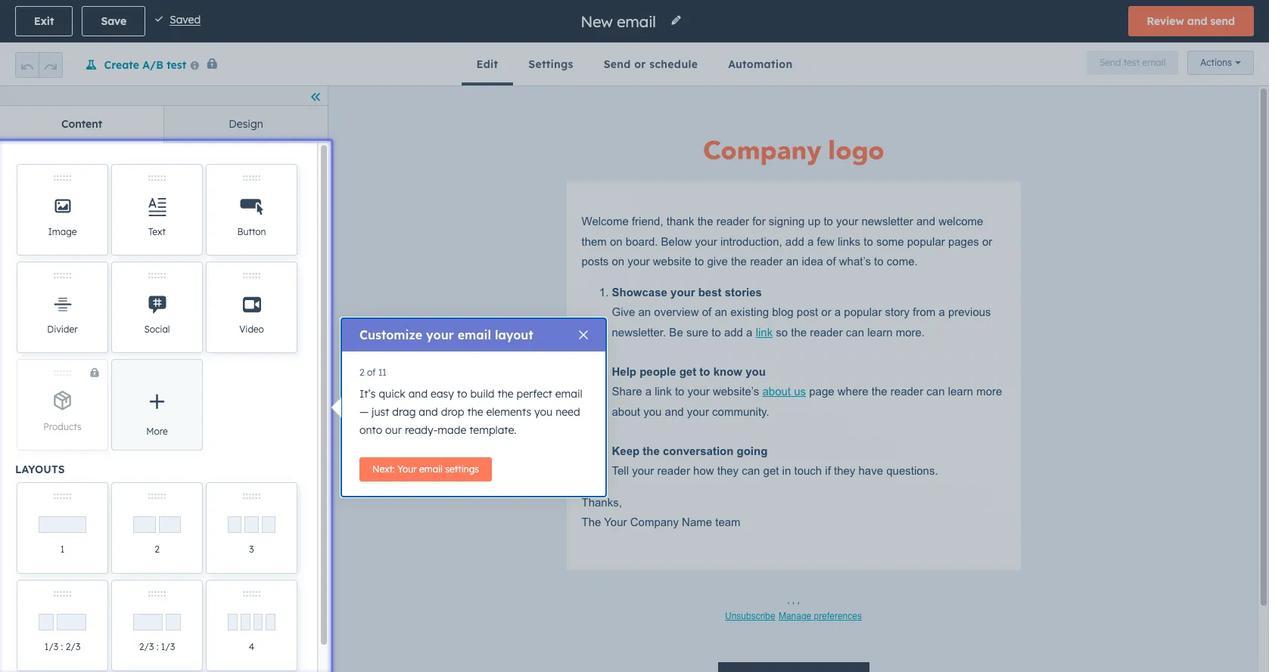 Task type: locate. For each thing, give the bounding box(es) containing it.
review
[[1147, 14, 1185, 28]]

the down the build
[[467, 406, 483, 419]]

send inside button
[[1100, 57, 1121, 68]]

automation link
[[713, 43, 808, 86]]

—
[[360, 406, 369, 419]]

0 horizontal spatial the
[[467, 406, 483, 419]]

email down the review
[[1143, 57, 1166, 68]]

you
[[534, 406, 553, 419]]

email
[[1143, 57, 1166, 68], [458, 328, 491, 343], [555, 388, 583, 401], [419, 464, 443, 475]]

actions
[[1201, 57, 1232, 68]]

send
[[1100, 57, 1121, 68], [604, 58, 631, 71]]

test
[[1124, 57, 1140, 68], [167, 59, 186, 72]]

a/b
[[142, 59, 163, 72]]

or
[[635, 58, 646, 71]]

navigation
[[0, 105, 328, 143]]

send
[[1211, 14, 1235, 28]]

1 horizontal spatial the
[[498, 388, 514, 401]]

and up "drag"
[[409, 388, 428, 401]]

need
[[556, 406, 580, 419]]

customize your email layout
[[360, 328, 533, 343]]

1 horizontal spatial send
[[1100, 57, 1121, 68]]

ready-
[[405, 424, 438, 438]]

settings
[[529, 58, 574, 71]]

send or schedule link
[[589, 43, 713, 86]]

template.
[[469, 424, 517, 438]]

email inside button
[[1143, 57, 1166, 68]]

test down the review and send button
[[1124, 57, 1140, 68]]

and left send
[[1188, 14, 1208, 28]]

1 horizontal spatial test
[[1124, 57, 1140, 68]]

automation
[[728, 58, 793, 71]]

review and send
[[1147, 14, 1235, 28]]

and
[[1188, 14, 1208, 28], [409, 388, 428, 401], [419, 406, 438, 419]]

email right the your
[[458, 328, 491, 343]]

settings link
[[514, 43, 589, 86]]

next: your email settings button
[[360, 458, 492, 482]]

group
[[15, 43, 63, 86]]

design button
[[164, 106, 328, 142]]

the
[[498, 388, 514, 401], [467, 406, 483, 419]]

and inside button
[[1188, 14, 1208, 28]]

settings
[[445, 464, 479, 475]]

layout
[[495, 328, 533, 343]]

customize
[[360, 328, 422, 343]]

email inside "button"
[[419, 464, 443, 475]]

next:
[[372, 464, 395, 475]]

11
[[378, 367, 387, 379]]

email right your
[[419, 464, 443, 475]]

0 horizontal spatial send
[[604, 58, 631, 71]]

send test email button
[[1087, 51, 1179, 75]]

of
[[367, 367, 376, 379]]

email up 'need'
[[555, 388, 583, 401]]

None field
[[579, 11, 661, 31]]

1 vertical spatial the
[[467, 406, 483, 419]]

test right a/b
[[167, 59, 186, 72]]

elements
[[486, 406, 531, 419]]

0 vertical spatial and
[[1188, 14, 1208, 28]]

onto
[[360, 424, 382, 438]]

the up elements
[[498, 388, 514, 401]]

perfect
[[517, 388, 552, 401]]

it's quick and easy to build the perfect email — just drag and drop the elements you need onto our ready-made template.
[[360, 388, 583, 438]]

and up ready-
[[419, 406, 438, 419]]

create a/b test button
[[72, 56, 219, 75], [85, 59, 186, 72]]



Task type: vqa. For each thing, say whether or not it's contained in the screenshot.
(0) on the top of the page
no



Task type: describe. For each thing, give the bounding box(es) containing it.
your
[[426, 328, 454, 343]]

it's
[[360, 388, 376, 401]]

send for send or schedule
[[604, 58, 631, 71]]

to
[[457, 388, 467, 401]]

email for customize your email layout
[[458, 328, 491, 343]]

2 of 11
[[360, 367, 387, 379]]

create a/b test
[[104, 59, 186, 72]]

exit button
[[15, 6, 73, 36]]

your
[[398, 464, 417, 475]]

0 vertical spatial the
[[498, 388, 514, 401]]

0 horizontal spatial test
[[167, 59, 186, 72]]

send for send test email
[[1100, 57, 1121, 68]]

email for send test email
[[1143, 57, 1166, 68]]

drop
[[441, 406, 464, 419]]

build
[[470, 388, 495, 401]]

1 vertical spatial and
[[409, 388, 428, 401]]

review and send button
[[1128, 6, 1254, 36]]

our
[[385, 424, 402, 438]]

save
[[101, 14, 127, 28]]

test inside button
[[1124, 57, 1140, 68]]

design
[[229, 117, 263, 131]]

actions button
[[1188, 51, 1254, 75]]

save button
[[82, 6, 145, 36]]

edit
[[477, 58, 498, 71]]

exit
[[34, 14, 54, 28]]

saved
[[170, 13, 201, 27]]

content button
[[0, 106, 164, 142]]

send or schedule
[[604, 58, 698, 71]]

send test email
[[1100, 57, 1166, 68]]

navigation containing content
[[0, 105, 328, 143]]

schedule
[[650, 58, 698, 71]]

email inside it's quick and easy to build the perfect email — just drag and drop the elements you need onto our ready-made template.
[[555, 388, 583, 401]]

2 vertical spatial and
[[419, 406, 438, 419]]

next: your email settings
[[372, 464, 479, 475]]

edit link
[[461, 43, 514, 86]]

drag
[[392, 406, 416, 419]]

create
[[104, 59, 139, 72]]

quick
[[379, 388, 406, 401]]

email for next: your email settings
[[419, 464, 443, 475]]

made
[[438, 424, 467, 438]]

close image
[[579, 331, 588, 340]]

content
[[61, 117, 102, 131]]

2
[[360, 367, 365, 379]]

just
[[372, 406, 389, 419]]

easy
[[431, 388, 454, 401]]



